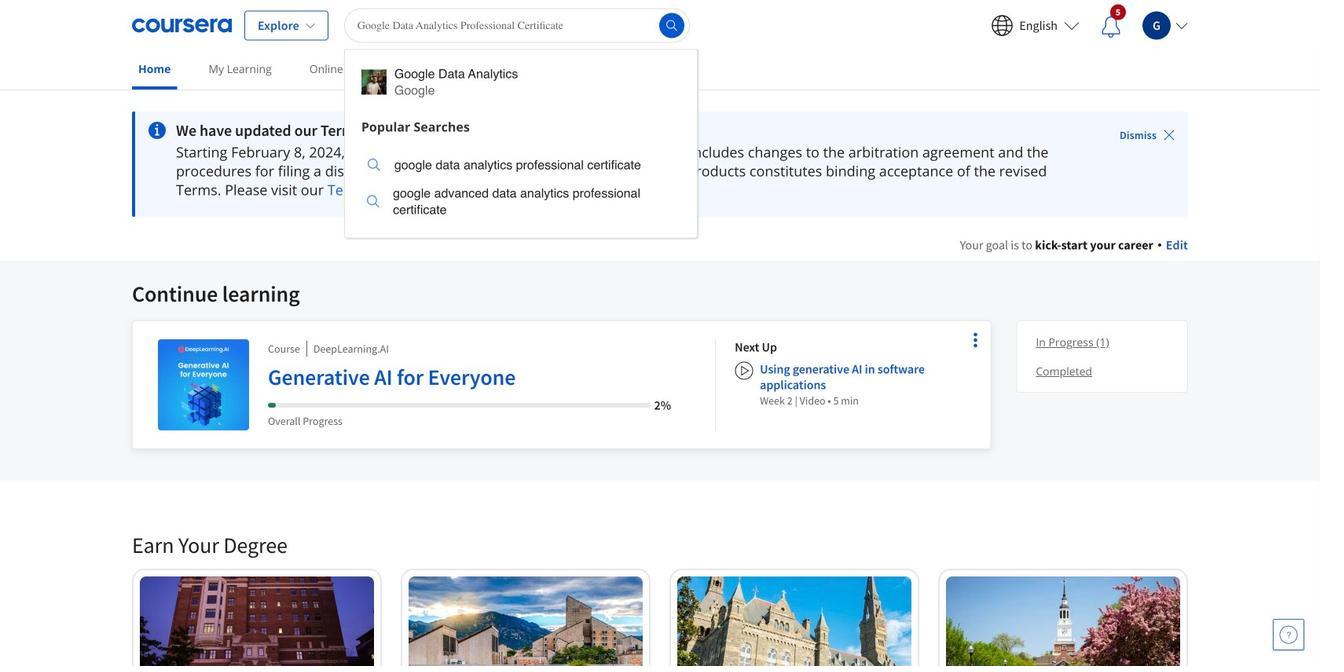 Task type: vqa. For each thing, say whether or not it's contained in the screenshot.
solving, inside the is an undergraduate program that involves studying programming, computer and operating systems, databases and data structures, algorithms, and more. It's an in-demand degree that emphasizes valuable skills such as analytical thinking and problem-solving, alongside a wealth of technical skills, all of which can lead to
no



Task type: describe. For each thing, give the bounding box(es) containing it.
suggestion image image for autocomplete results list box
[[361, 70, 387, 95]]

information: we have updated our terms of use element
[[176, 121, 1076, 140]]

What do you want to learn? text field
[[344, 8, 690, 43]]

coursera image
[[132, 13, 232, 38]]

more option for generative ai for everyone image
[[965, 329, 987, 351]]



Task type: locate. For each thing, give the bounding box(es) containing it.
2 vertical spatial suggestion image image
[[367, 195, 380, 208]]

help center image
[[1279, 626, 1298, 644]]

suggestion image image
[[361, 70, 387, 95], [368, 159, 380, 171], [367, 195, 380, 208]]

earn your degree collection element
[[123, 506, 1198, 666]]

list box
[[345, 141, 697, 238]]

main content
[[0, 92, 1320, 666]]

1 vertical spatial suggestion image image
[[368, 159, 380, 171]]

None search field
[[344, 8, 698, 239]]

generative ai for everyone image
[[158, 339, 249, 431]]

autocomplete results list box
[[344, 49, 698, 239]]

list box inside autocomplete results list box
[[345, 141, 697, 238]]

suggestion image image for list box inside the autocomplete results list box
[[368, 159, 380, 171]]

0 vertical spatial suggestion image image
[[361, 70, 387, 95]]



